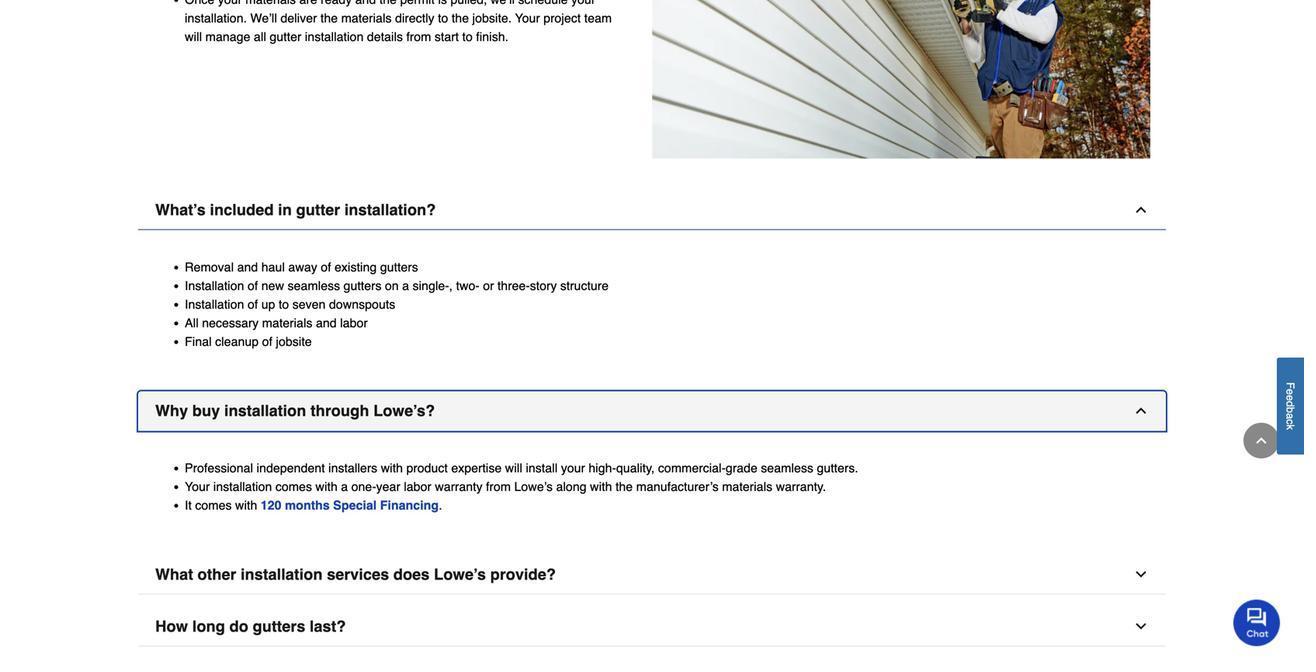 Task type: locate. For each thing, give the bounding box(es) containing it.
structure
[[560, 279, 609, 293]]

from inside professional independent installers with product expertise will install your high-quality, commercial-grade seamless gutters. your installation comes with a one-year labor warranty from lowe's along with the manufacturer's materials warranty. it comes with 120 months special financing .
[[486, 480, 511, 494]]

how long do gutters last? button
[[138, 607, 1166, 647]]

a right on
[[402, 279, 409, 293]]

1 horizontal spatial labor
[[404, 480, 432, 494]]

0 vertical spatial your
[[515, 11, 540, 25]]

your up "team"
[[571, 0, 596, 7]]

c
[[1285, 420, 1297, 425]]

to right start
[[462, 29, 473, 44]]

and down "seven"
[[316, 316, 337, 330]]

will down installation.
[[185, 29, 202, 44]]

to down is
[[438, 11, 448, 25]]

2 chevron up image from the top
[[1134, 403, 1149, 419]]

we'll
[[250, 11, 277, 25]]

from down expertise
[[486, 480, 511, 494]]

what
[[155, 566, 193, 584]]

product
[[406, 461, 448, 475]]

what's included in gutter installation?
[[155, 201, 436, 219]]

1 vertical spatial installation
[[185, 297, 244, 312]]

removal
[[185, 260, 234, 274]]

0 horizontal spatial your
[[185, 480, 210, 494]]

0 horizontal spatial a
[[341, 480, 348, 494]]

2 vertical spatial to
[[279, 297, 289, 312]]

1 horizontal spatial a
[[402, 279, 409, 293]]

k
[[1285, 425, 1297, 430]]

2 vertical spatial and
[[316, 316, 337, 330]]

1 horizontal spatial and
[[316, 316, 337, 330]]

the down quality, at the bottom
[[616, 480, 633, 494]]

installation up necessary
[[185, 297, 244, 312]]

0 horizontal spatial from
[[406, 29, 431, 44]]

a inside button
[[1285, 414, 1297, 420]]

your down schedule
[[515, 11, 540, 25]]

1 vertical spatial labor
[[404, 480, 432, 494]]

0 vertical spatial chevron up image
[[1134, 202, 1149, 218]]

0 vertical spatial to
[[438, 11, 448, 25]]

0 horizontal spatial comes
[[195, 498, 232, 513]]

haul
[[261, 260, 285, 274]]

0 horizontal spatial lowe's
[[434, 566, 486, 584]]

0 horizontal spatial labor
[[340, 316, 368, 330]]

installation up how long do gutters last?
[[241, 566, 323, 584]]

lowe's down install
[[514, 480, 553, 494]]

one-
[[351, 480, 376, 494]]

your inside professional independent installers with product expertise will install your high-quality, commercial-grade seamless gutters. your installation comes with a one-year labor warranty from lowe's along with the manufacturer's materials warranty. it comes with 120 months special financing .
[[185, 480, 210, 494]]

seamless
[[288, 279, 340, 293], [761, 461, 814, 475]]

installation inside why buy installation through lowe's? button
[[224, 402, 306, 420]]

0 vertical spatial a
[[402, 279, 409, 293]]

1 vertical spatial chevron up image
[[1134, 403, 1149, 419]]

chevron up image inside what's included in gutter installation? button
[[1134, 202, 1149, 218]]

installation
[[185, 279, 244, 293], [185, 297, 244, 312]]

2 vertical spatial gutters
[[253, 618, 305, 636]]

0 vertical spatial seamless
[[288, 279, 340, 293]]

to
[[438, 11, 448, 25], [462, 29, 473, 44], [279, 297, 289, 312]]

0 horizontal spatial will
[[185, 29, 202, 44]]

are
[[299, 0, 317, 7]]

,
[[449, 279, 453, 293]]

gutters up on
[[380, 260, 418, 274]]

why
[[155, 402, 188, 420]]

with up months
[[316, 480, 338, 494]]

your
[[218, 0, 242, 7], [571, 0, 596, 7], [561, 461, 585, 475]]

pulled,
[[451, 0, 487, 7]]

of
[[321, 260, 331, 274], [248, 279, 258, 293], [248, 297, 258, 312], [262, 335, 272, 349]]

of right away
[[321, 260, 331, 274]]

1 horizontal spatial lowe's
[[514, 480, 553, 494]]

1 horizontal spatial seamless
[[761, 461, 814, 475]]

to inside removal and haul away of existing gutters installation of new seamless gutters on a single-, two- or three-story structure installation of up to seven downspouts all necessary materials and labor final cleanup of jobsite
[[279, 297, 289, 312]]

a
[[402, 279, 409, 293], [1285, 414, 1297, 420], [341, 480, 348, 494]]

your up along
[[561, 461, 585, 475]]

materials down "grade"
[[722, 480, 773, 494]]

1 vertical spatial your
[[185, 480, 210, 494]]

0 vertical spatial from
[[406, 29, 431, 44]]

your
[[515, 11, 540, 25], [185, 480, 210, 494]]

what other installation services does lowe's provide? button
[[138, 555, 1166, 595]]

f e e d b a c k button
[[1277, 358, 1304, 455]]

does
[[393, 566, 430, 584]]

2 horizontal spatial and
[[355, 0, 376, 7]]

gutters right do
[[253, 618, 305, 636]]

chevron up image for lowe's?
[[1134, 403, 1149, 419]]

f e e d b a c k
[[1285, 383, 1297, 430]]

0 vertical spatial and
[[355, 0, 376, 7]]

finish.
[[476, 29, 509, 44]]

labor inside professional independent installers with product expertise will install your high-quality, commercial-grade seamless gutters. your installation comes with a one-year labor warranty from lowe's along with the manufacturer's materials warranty. it comes with 120 months special financing .
[[404, 480, 432, 494]]

installation
[[305, 29, 364, 44], [224, 402, 306, 420], [213, 480, 272, 494], [241, 566, 323, 584]]

downspouts
[[329, 297, 395, 312]]

1 vertical spatial to
[[462, 29, 473, 44]]

and
[[355, 0, 376, 7], [237, 260, 258, 274], [316, 316, 337, 330]]

the down ready
[[321, 11, 338, 25]]

1 vertical spatial lowe's
[[434, 566, 486, 584]]

what other installation services does lowe's provide?
[[155, 566, 556, 584]]

will inside "once your materials are ready and the permit is pulled, we'll schedule your installation. we'll deliver the materials directly to the jobsite. your project team will manage all gutter installation details from start to finish."
[[185, 29, 202, 44]]

will
[[185, 29, 202, 44], [505, 461, 522, 475]]

2 vertical spatial a
[[341, 480, 348, 494]]

0 vertical spatial gutters
[[380, 260, 418, 274]]

0 vertical spatial gutter
[[270, 29, 301, 44]]

d
[[1285, 401, 1297, 407]]

comes right it
[[195, 498, 232, 513]]

labor inside removal and haul away of existing gutters installation of new seamless gutters on a single-, two- or three-story structure installation of up to seven downspouts all necessary materials and labor final cleanup of jobsite
[[340, 316, 368, 330]]

gutters up the downspouts
[[344, 279, 382, 293]]

120
[[261, 498, 281, 513]]

chevron up image inside why buy installation through lowe's? button
[[1134, 403, 1149, 419]]

how long do gutters last?
[[155, 618, 346, 636]]

two-
[[456, 279, 480, 293]]

2 horizontal spatial a
[[1285, 414, 1297, 420]]

your inside professional independent installers with product expertise will install your high-quality, commercial-grade seamless gutters. your installation comes with a one-year labor warranty from lowe's along with the manufacturer's materials warranty. it comes with 120 months special financing .
[[561, 461, 585, 475]]

a up k
[[1285, 414, 1297, 420]]

along
[[556, 480, 587, 494]]

will left install
[[505, 461, 522, 475]]

e up b
[[1285, 395, 1297, 401]]

all
[[185, 316, 199, 330]]

installation right buy
[[224, 402, 306, 420]]

lowe's
[[514, 480, 553, 494], [434, 566, 486, 584]]

materials up we'll
[[246, 0, 296, 7]]

gutter down deliver
[[270, 29, 301, 44]]

f
[[1285, 383, 1297, 389]]

1 vertical spatial and
[[237, 260, 258, 274]]

0 horizontal spatial and
[[237, 260, 258, 274]]

jobsite.
[[472, 11, 512, 25]]

financing
[[380, 498, 439, 513]]

materials up jobsite
[[262, 316, 313, 330]]

up
[[261, 297, 275, 312]]

schedule
[[518, 0, 568, 7]]

materials
[[246, 0, 296, 7], [341, 11, 392, 25], [262, 316, 313, 330], [722, 480, 773, 494]]

and left haul
[[237, 260, 258, 274]]

installers
[[328, 461, 377, 475]]

with left 120
[[235, 498, 257, 513]]

1 vertical spatial gutter
[[296, 201, 340, 219]]

the
[[380, 0, 397, 7], [321, 11, 338, 25], [452, 11, 469, 25], [616, 480, 633, 494]]

0 vertical spatial lowe's
[[514, 480, 553, 494]]

to right up
[[279, 297, 289, 312]]

the left permit
[[380, 0, 397, 7]]

1 vertical spatial a
[[1285, 414, 1297, 420]]

jobsite
[[276, 335, 312, 349]]

1 horizontal spatial from
[[486, 480, 511, 494]]

1 horizontal spatial your
[[515, 11, 540, 25]]

e
[[1285, 389, 1297, 395], [1285, 395, 1297, 401]]

single-
[[413, 279, 449, 293]]

once
[[185, 0, 214, 7]]

from
[[406, 29, 431, 44], [486, 480, 511, 494]]

1 horizontal spatial will
[[505, 461, 522, 475]]

high-
[[589, 461, 616, 475]]

labor down the downspouts
[[340, 316, 368, 330]]

0 vertical spatial will
[[185, 29, 202, 44]]

seamless up "seven"
[[288, 279, 340, 293]]

0 vertical spatial comes
[[275, 480, 312, 494]]

1 vertical spatial from
[[486, 480, 511, 494]]

seamless up warranty.
[[761, 461, 814, 475]]

lowe's inside professional independent installers with product expertise will install your high-quality, commercial-grade seamless gutters. your installation comes with a one-year labor warranty from lowe's along with the manufacturer's materials warranty. it comes with 120 months special financing .
[[514, 480, 553, 494]]

gutter
[[270, 29, 301, 44], [296, 201, 340, 219]]

of left new
[[248, 279, 258, 293]]

gutters
[[380, 260, 418, 274], [344, 279, 382, 293], [253, 618, 305, 636]]

how
[[155, 618, 188, 636]]

2 installation from the top
[[185, 297, 244, 312]]

project
[[544, 11, 581, 25]]

0 vertical spatial labor
[[340, 316, 368, 330]]

your inside "once your materials are ready and the permit is pulled, we'll schedule your installation. we'll deliver the materials directly to the jobsite. your project team will manage all gutter installation details from start to finish."
[[515, 11, 540, 25]]

from down the directly
[[406, 29, 431, 44]]

1 chevron up image from the top
[[1134, 202, 1149, 218]]

1 vertical spatial seamless
[[761, 461, 814, 475]]

lowe's?
[[374, 402, 435, 420]]

installation down ready
[[305, 29, 364, 44]]

e up the d
[[1285, 389, 1297, 395]]

chevron up image
[[1134, 202, 1149, 218], [1134, 403, 1149, 419]]

gutter right in
[[296, 201, 340, 219]]

installation down "removal" at the top left of page
[[185, 279, 244, 293]]

lowe's right does
[[434, 566, 486, 584]]

0 vertical spatial installation
[[185, 279, 244, 293]]

1 vertical spatial will
[[505, 461, 522, 475]]

and right ready
[[355, 0, 376, 7]]

installation down professional
[[213, 480, 272, 494]]

comes down independent
[[275, 480, 312, 494]]

will inside professional independent installers with product expertise will install your high-quality, commercial-grade seamless gutters. your installation comes with a one-year labor warranty from lowe's along with the manufacturer's materials warranty. it comes with 120 months special financing .
[[505, 461, 522, 475]]

lowe's inside 'button'
[[434, 566, 486, 584]]

manufacturer's
[[636, 480, 719, 494]]

labor up financing
[[404, 480, 432, 494]]

0 horizontal spatial to
[[279, 297, 289, 312]]

a left one-
[[341, 480, 348, 494]]

1 horizontal spatial comes
[[275, 480, 312, 494]]

special
[[333, 498, 377, 513]]

0 horizontal spatial seamless
[[288, 279, 340, 293]]

your up it
[[185, 480, 210, 494]]



Task type: describe. For each thing, give the bounding box(es) containing it.
it
[[185, 498, 192, 513]]

cleanup
[[215, 335, 259, 349]]

manage
[[205, 29, 250, 44]]

1 installation from the top
[[185, 279, 244, 293]]

a inside professional independent installers with product expertise will install your high-quality, commercial-grade seamless gutters. your installation comes with a one-year labor warranty from lowe's along with the manufacturer's materials warranty. it comes with 120 months special financing .
[[341, 480, 348, 494]]

warranty.
[[776, 480, 826, 494]]

and inside "once your materials are ready and the permit is pulled, we'll schedule your installation. we'll deliver the materials directly to the jobsite. your project team will manage all gutter installation details from start to finish."
[[355, 0, 376, 7]]

team
[[584, 11, 612, 25]]

materials inside removal and haul away of existing gutters installation of new seamless gutters on a single-, two- or three-story structure installation of up to seven downspouts all necessary materials and labor final cleanup of jobsite
[[262, 316, 313, 330]]

installation?
[[345, 201, 436, 219]]

professional independent installers with product expertise will install your high-quality, commercial-grade seamless gutters. your installation comes with a one-year labor warranty from lowe's along with the manufacturer's materials warranty. it comes with 120 months special financing .
[[185, 461, 858, 513]]

installation inside "once your materials are ready and the permit is pulled, we'll schedule your installation. we'll deliver the materials directly to the jobsite. your project team will manage all gutter installation details from start to finish."
[[305, 29, 364, 44]]

professional
[[185, 461, 253, 475]]

a professional independent installer in a blue lowe's vest installing gutters on a roof. image
[[652, 0, 1151, 160]]

final
[[185, 335, 212, 349]]

1 vertical spatial comes
[[195, 498, 232, 513]]

.
[[439, 498, 442, 513]]

buy
[[192, 402, 220, 420]]

last?
[[310, 618, 346, 636]]

with up the year at left bottom
[[381, 461, 403, 475]]

provide?
[[490, 566, 556, 584]]

do
[[229, 618, 248, 636]]

existing
[[335, 260, 377, 274]]

once your materials are ready and the permit is pulled, we'll schedule your installation. we'll deliver the materials directly to the jobsite. your project team will manage all gutter installation details from start to finish.
[[185, 0, 612, 44]]

the down "pulled,"
[[452, 11, 469, 25]]

of left jobsite
[[262, 335, 272, 349]]

on
[[385, 279, 399, 293]]

1 e from the top
[[1285, 389, 1297, 395]]

or
[[483, 279, 494, 293]]

necessary
[[202, 316, 259, 330]]

scroll to top element
[[1244, 423, 1280, 459]]

chevron up image for installation?
[[1134, 202, 1149, 218]]

deliver
[[281, 11, 317, 25]]

materials up 'details'
[[341, 11, 392, 25]]

2 horizontal spatial to
[[462, 29, 473, 44]]

all
[[254, 29, 266, 44]]

commercial-
[[658, 461, 726, 475]]

1 horizontal spatial to
[[438, 11, 448, 25]]

start
[[435, 29, 459, 44]]

is
[[438, 0, 447, 7]]

we'll
[[491, 0, 515, 7]]

1 vertical spatial gutters
[[344, 279, 382, 293]]

seamless inside professional independent installers with product expertise will install your high-quality, commercial-grade seamless gutters. your installation comes with a one-year labor warranty from lowe's along with the manufacturer's materials warranty. it comes with 120 months special financing .
[[761, 461, 814, 475]]

three-
[[498, 279, 530, 293]]

2 e from the top
[[1285, 395, 1297, 401]]

other
[[198, 566, 236, 584]]

chevron up image
[[1254, 433, 1269, 449]]

install
[[526, 461, 558, 475]]

120 months special financing link
[[261, 498, 439, 513]]

gutters inside button
[[253, 618, 305, 636]]

grade
[[726, 461, 758, 475]]

removal and haul away of existing gutters installation of new seamless gutters on a single-, two- or three-story structure installation of up to seven downspouts all necessary materials and labor final cleanup of jobsite
[[185, 260, 609, 349]]

chevron down image
[[1134, 567, 1149, 583]]

quality,
[[616, 461, 655, 475]]

story
[[530, 279, 557, 293]]

away
[[288, 260, 317, 274]]

with down high-
[[590, 480, 612, 494]]

ready
[[321, 0, 352, 7]]

directly
[[395, 11, 435, 25]]

a inside removal and haul away of existing gutters installation of new seamless gutters on a single-, two- or three-story structure installation of up to seven downspouts all necessary materials and labor final cleanup of jobsite
[[402, 279, 409, 293]]

gutter inside "once your materials are ready and the permit is pulled, we'll schedule your installation. we'll deliver the materials directly to the jobsite. your project team will manage all gutter installation details from start to finish."
[[270, 29, 301, 44]]

what's included in gutter installation? button
[[138, 191, 1166, 230]]

your up installation.
[[218, 0, 242, 7]]

the inside professional independent installers with product expertise will install your high-quality, commercial-grade seamless gutters. your installation comes with a one-year labor warranty from lowe's along with the manufacturer's materials warranty. it comes with 120 months special financing .
[[616, 480, 633, 494]]

materials inside professional independent installers with product expertise will install your high-quality, commercial-grade seamless gutters. your installation comes with a one-year labor warranty from lowe's along with the manufacturer's materials warranty. it comes with 120 months special financing .
[[722, 480, 773, 494]]

gutter inside button
[[296, 201, 340, 219]]

services
[[327, 566, 389, 584]]

details
[[367, 29, 403, 44]]

what's
[[155, 201, 206, 219]]

seven
[[293, 297, 326, 312]]

through
[[311, 402, 369, 420]]

chat invite button image
[[1234, 599, 1281, 647]]

permit
[[400, 0, 435, 7]]

new
[[261, 279, 284, 293]]

of left up
[[248, 297, 258, 312]]

included
[[210, 201, 274, 219]]

year
[[376, 480, 400, 494]]

why buy installation through lowe's? button
[[138, 392, 1166, 431]]

from inside "once your materials are ready and the permit is pulled, we'll schedule your installation. we'll deliver the materials directly to the jobsite. your project team will manage all gutter installation details from start to finish."
[[406, 29, 431, 44]]

gutters.
[[817, 461, 858, 475]]

warranty
[[435, 480, 483, 494]]

chevron down image
[[1134, 619, 1149, 635]]

long
[[192, 618, 225, 636]]

independent
[[257, 461, 325, 475]]

why buy installation through lowe's?
[[155, 402, 435, 420]]

in
[[278, 201, 292, 219]]

months
[[285, 498, 330, 513]]

installation.
[[185, 11, 247, 25]]

expertise
[[451, 461, 502, 475]]

installation inside professional independent installers with product expertise will install your high-quality, commercial-grade seamless gutters. your installation comes with a one-year labor warranty from lowe's along with the manufacturer's materials warranty. it comes with 120 months special financing .
[[213, 480, 272, 494]]

b
[[1285, 407, 1297, 414]]

installation inside what other installation services does lowe's provide? 'button'
[[241, 566, 323, 584]]

seamless inside removal and haul away of existing gutters installation of new seamless gutters on a single-, two- or three-story structure installation of up to seven downspouts all necessary materials and labor final cleanup of jobsite
[[288, 279, 340, 293]]



Task type: vqa. For each thing, say whether or not it's contained in the screenshot.
Squeaker to the top
no



